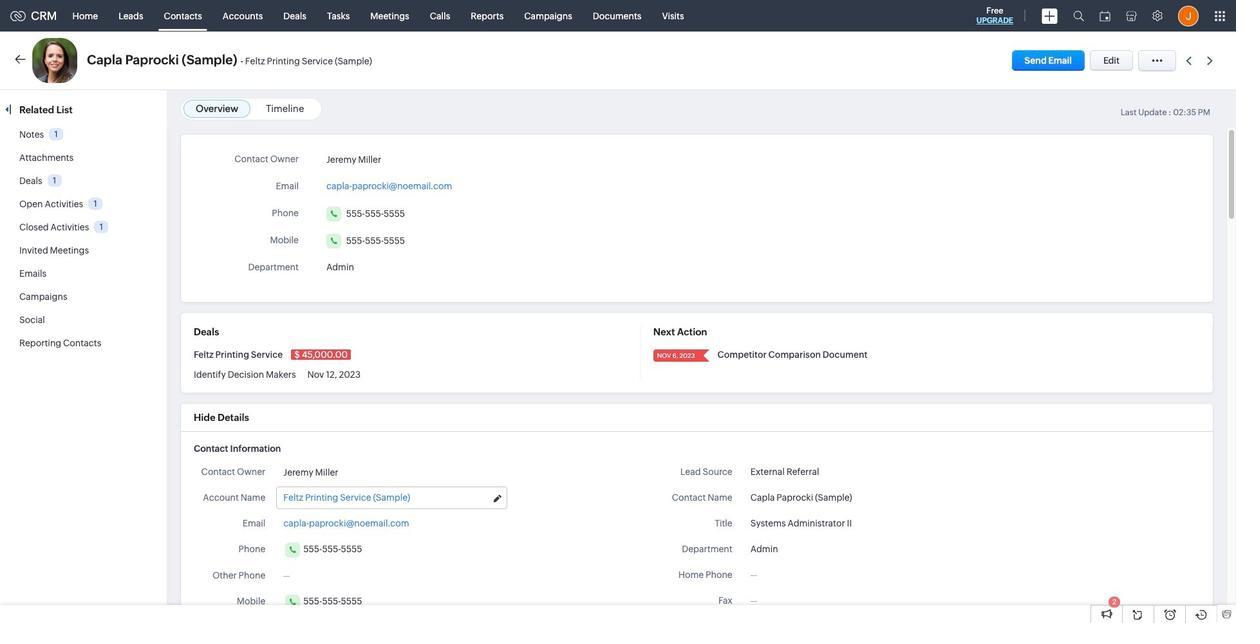 Task type: vqa. For each thing, say whether or not it's contained in the screenshot.
list
no



Task type: locate. For each thing, give the bounding box(es) containing it.
logo image
[[10, 11, 26, 21]]

profile image
[[1179, 5, 1200, 26]]

search image
[[1074, 10, 1085, 21]]

calendar image
[[1100, 11, 1111, 21]]

next record image
[[1208, 56, 1216, 65]]



Task type: describe. For each thing, give the bounding box(es) containing it.
profile element
[[1171, 0, 1207, 31]]

create menu element
[[1035, 0, 1066, 31]]

create menu image
[[1042, 8, 1058, 24]]

previous record image
[[1187, 56, 1192, 65]]

search element
[[1066, 0, 1093, 32]]



